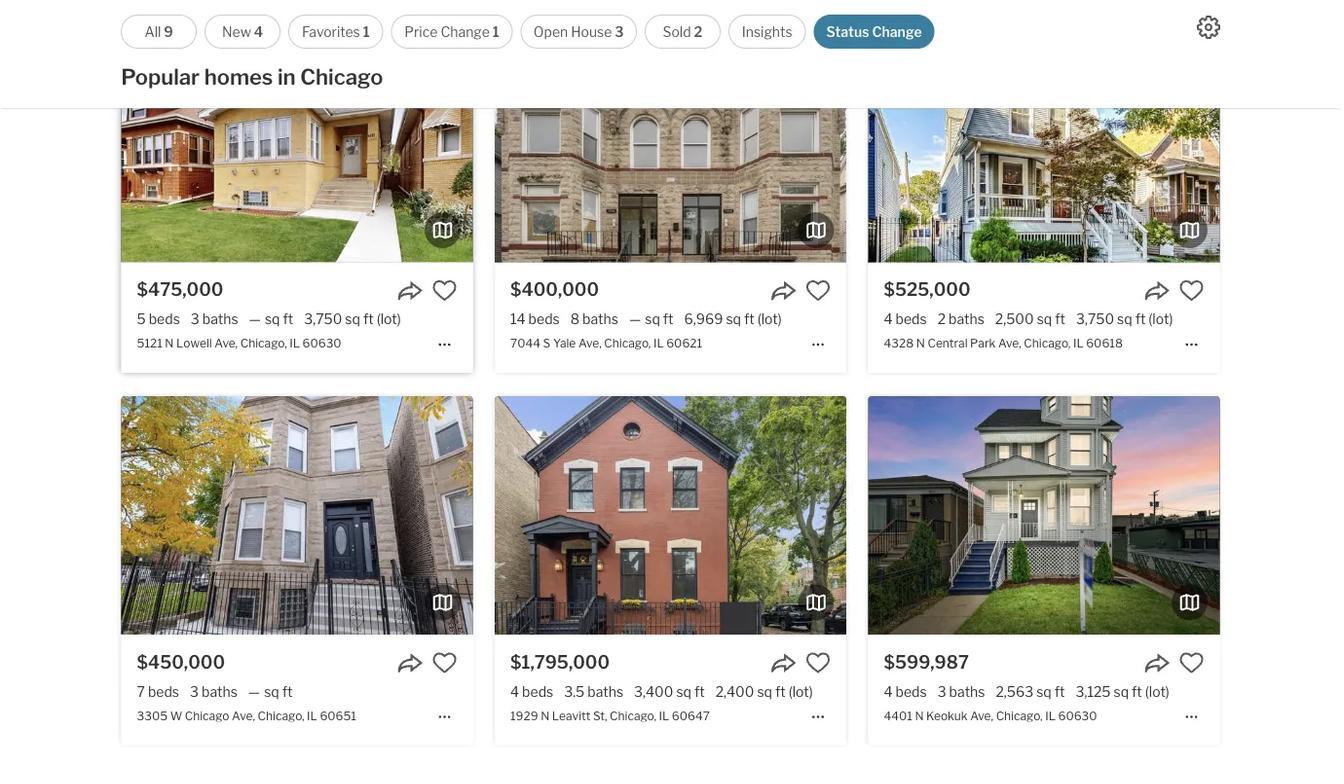 Task type: describe. For each thing, give the bounding box(es) containing it.
3 baths for $599,987
[[938, 684, 985, 700]]

1 vertical spatial 2
[[938, 311, 946, 328]]

baths for $599,987
[[949, 684, 985, 700]]

baths for $1,795,000
[[588, 684, 623, 700]]

All radio
[[121, 15, 197, 49]]

$599,987
[[884, 652, 969, 673]]

favorite button image for $475,000
[[432, 278, 457, 303]]

3,750 sq ft (lot) for $475,000
[[304, 311, 401, 328]]

60630 for $599,987
[[1058, 709, 1097, 723]]

popular homes in chicago
[[121, 64, 383, 90]]

1 inside favorites radio
[[363, 23, 370, 40]]

insights
[[742, 23, 792, 40]]

chicago, for $450,000
[[258, 709, 304, 723]]

chicago, down 2,500 sq ft
[[1024, 336, 1071, 350]]

park
[[970, 336, 996, 350]]

2 inside sold radio
[[694, 23, 702, 40]]

n for $599,987
[[915, 709, 924, 723]]

5
[[137, 311, 146, 328]]

3,400
[[634, 684, 673, 700]]

baths for $475,000
[[202, 311, 238, 328]]

60618
[[1086, 336, 1123, 350]]

60621
[[666, 336, 702, 350]]

il for $475,000
[[290, 336, 300, 350]]

open
[[534, 23, 568, 40]]

chicago, for $475,000
[[240, 336, 287, 350]]

4328 n central park ave, chicago, il 60618
[[884, 336, 1123, 350]]

lowell
[[176, 336, 212, 350]]

ave, down 2,500
[[998, 336, 1021, 350]]

status
[[826, 23, 869, 40]]

leavitt
[[552, 709, 591, 723]]

baths for $400,000
[[582, 311, 618, 328]]

4 inside new "option"
[[254, 23, 263, 40]]

ave, for $400,000
[[578, 336, 602, 350]]

3,750 sq ft (lot) for $525,000
[[1076, 311, 1173, 328]]

popular
[[121, 64, 200, 90]]

beds for $475,000
[[149, 311, 180, 328]]

2,400 sq ft (lot)
[[716, 684, 813, 700]]

1 inside the price change radio
[[493, 23, 499, 40]]

in
[[278, 64, 296, 90]]

favorite button checkbox for $525,000
[[1179, 278, 1204, 303]]

— sq ft for $450,000
[[248, 684, 293, 700]]

favorite button checkbox for $475,000
[[432, 278, 457, 303]]

baths for $450,000
[[202, 684, 237, 700]]

photo of 3305 w chicago ave, chicago, il 60651 image
[[121, 396, 473, 635]]

3305 w chicago ave, chicago, il 60651
[[137, 709, 356, 723]]

4 for $1,795,000
[[510, 684, 519, 700]]

— for $475,000
[[249, 311, 261, 328]]

7044 s yale ave, chicago, il 60621
[[510, 336, 702, 350]]

$450,000
[[137, 652, 225, 673]]

(lot) for $1,795,000
[[789, 684, 813, 700]]

n for $1,795,000
[[541, 709, 550, 723]]

photo of 4328 n central park ave, chicago, il 60618 image
[[868, 24, 1220, 262]]

4 beds for $599,987
[[884, 684, 927, 700]]

baths for $525,000
[[949, 311, 985, 328]]

New radio
[[205, 15, 281, 49]]

1929
[[510, 709, 538, 723]]

3.5 baths
[[564, 684, 623, 700]]

$1,795,000
[[510, 652, 610, 673]]

$525,000
[[884, 279, 971, 300]]

il for $400,000
[[653, 336, 664, 350]]

0 horizontal spatial chicago
[[185, 709, 229, 723]]

option group containing all
[[121, 15, 935, 49]]

5 beds
[[137, 311, 180, 328]]

photo of 7044 s yale ave, chicago, il 60621 image
[[495, 24, 846, 262]]

favorite button checkbox for $1,795,000
[[805, 651, 831, 676]]

1 horizontal spatial chicago
[[300, 64, 383, 90]]

2,500
[[995, 311, 1034, 328]]

change for status
[[872, 23, 922, 40]]

3.5
[[564, 684, 585, 700]]

6,969
[[684, 311, 723, 328]]

price
[[405, 23, 438, 40]]

2,500 sq ft
[[995, 311, 1065, 328]]

status change
[[826, 23, 922, 40]]

4328
[[884, 336, 914, 350]]

7
[[137, 684, 145, 700]]

photo of 5121 n lowell ave, chicago, il 60630 image
[[121, 24, 473, 262]]

favorite button checkbox for $599,987
[[1179, 651, 1204, 676]]

4 beds for $525,000
[[884, 311, 927, 328]]

photo of 4401 n keokuk ave, chicago, il 60630 image
[[868, 396, 1220, 635]]

il for $1,795,000
[[659, 709, 669, 723]]

4401
[[884, 709, 912, 723]]

4 beds for $1,795,000
[[510, 684, 553, 700]]

5121 n lowell ave, chicago, il 60630
[[137, 336, 341, 350]]

3,750 for $525,000
[[1076, 311, 1114, 328]]

(lot) for $400,000
[[757, 311, 782, 328]]

Status Change radio
[[814, 15, 935, 49]]

(lot) for $525,000
[[1149, 311, 1173, 328]]



Task type: locate. For each thing, give the bounding box(es) containing it.
1 horizontal spatial favorite button checkbox
[[1179, 651, 1204, 676]]

baths up 7044 s yale ave, chicago, il 60621
[[582, 311, 618, 328]]

3,750 up 60618
[[1076, 311, 1114, 328]]

1 horizontal spatial 3,750 sq ft (lot)
[[1076, 311, 1173, 328]]

chicago, for $1,795,000
[[610, 709, 656, 723]]

favorite button checkbox for $450,000
[[432, 651, 457, 676]]

ave, right the keokuk
[[970, 709, 994, 723]]

sold
[[663, 23, 691, 40]]

Sold radio
[[645, 15, 721, 49]]

1 horizontal spatial 2
[[938, 311, 946, 328]]

ft
[[283, 311, 293, 328], [363, 311, 374, 328], [663, 311, 674, 328], [744, 311, 755, 328], [1055, 311, 1065, 328], [1135, 311, 1146, 328], [282, 684, 293, 700], [694, 684, 705, 700], [775, 684, 786, 700], [1055, 684, 1065, 700], [1132, 684, 1142, 700]]

change right status
[[872, 23, 922, 40]]

7044
[[510, 336, 541, 350]]

n right 4328
[[916, 336, 925, 350]]

favorite button image for $525,000
[[1179, 278, 1204, 303]]

60651
[[320, 709, 356, 723]]

— for $400,000
[[629, 311, 641, 328]]

2 baths
[[938, 311, 985, 328]]

n for $525,000
[[916, 336, 925, 350]]

14
[[510, 311, 526, 328]]

1 horizontal spatial change
[[872, 23, 922, 40]]

— sq ft up 60621
[[629, 311, 674, 328]]

4 beds up 4328
[[884, 311, 927, 328]]

central
[[928, 336, 968, 350]]

0 vertical spatial 2
[[694, 23, 702, 40]]

2 3,750 from the left
[[1076, 311, 1114, 328]]

0 horizontal spatial 1
[[363, 23, 370, 40]]

60630 for $475,000
[[302, 336, 341, 350]]

baths
[[202, 311, 238, 328], [582, 311, 618, 328], [949, 311, 985, 328], [202, 684, 237, 700], [588, 684, 623, 700], [949, 684, 985, 700]]

Price Change radio
[[391, 15, 513, 49]]

baths up 1929 n leavitt st, chicago, il 60647
[[588, 684, 623, 700]]

sold 2
[[663, 23, 702, 40]]

1 vertical spatial chicago
[[185, 709, 229, 723]]

2,563
[[996, 684, 1034, 700]]

ave, right w
[[232, 709, 255, 723]]

option group
[[121, 15, 935, 49]]

— up 3305 w chicago ave, chicago, il 60651
[[248, 684, 260, 700]]

il for $599,987
[[1045, 709, 1056, 723]]

2,563 sq ft
[[996, 684, 1065, 700]]

3 inside open house option
[[615, 23, 624, 40]]

beds for $525,000
[[896, 311, 927, 328]]

— sq ft
[[249, 311, 293, 328], [629, 311, 674, 328], [248, 684, 293, 700]]

4 beds up 1929
[[510, 684, 553, 700]]

8
[[570, 311, 580, 328]]

house
[[571, 23, 612, 40]]

il for $450,000
[[307, 709, 317, 723]]

5121
[[137, 336, 162, 350]]

favorites
[[302, 23, 360, 40]]

Open House radio
[[521, 15, 637, 49]]

ave, for $475,000
[[215, 336, 238, 350]]

— for $450,000
[[248, 684, 260, 700]]

3 up the keokuk
[[938, 684, 946, 700]]

3,125
[[1076, 684, 1111, 700]]

change
[[441, 23, 490, 40], [872, 23, 922, 40]]

sq
[[265, 311, 280, 328], [345, 311, 360, 328], [645, 311, 660, 328], [726, 311, 741, 328], [1037, 311, 1052, 328], [1117, 311, 1132, 328], [264, 684, 279, 700], [676, 684, 691, 700], [757, 684, 772, 700], [1036, 684, 1052, 700], [1114, 684, 1129, 700]]

beds up 1929
[[522, 684, 553, 700]]

favorite button checkbox
[[432, 651, 457, 676], [1179, 651, 1204, 676]]

1 vertical spatial 60630
[[1058, 709, 1097, 723]]

beds right 5
[[149, 311, 180, 328]]

beds up 4401
[[896, 684, 927, 700]]

favorite button image
[[432, 651, 457, 676]]

n
[[165, 336, 174, 350], [916, 336, 925, 350], [541, 709, 550, 723], [915, 709, 924, 723]]

photo of 1929 n leavitt st, chicago, il 60647 image
[[495, 396, 846, 635]]

change for price
[[441, 23, 490, 40]]

60647
[[672, 709, 710, 723]]

3 baths up 3305 w chicago ave, chicago, il 60651
[[190, 684, 237, 700]]

—
[[249, 311, 261, 328], [629, 311, 641, 328], [248, 684, 260, 700]]

1 horizontal spatial 60630
[[1058, 709, 1097, 723]]

3 baths up the keokuk
[[938, 684, 985, 700]]

14 beds
[[510, 311, 560, 328]]

favorite button checkbox for $400,000
[[805, 278, 831, 303]]

7 beds
[[137, 684, 179, 700]]

4
[[254, 23, 263, 40], [884, 311, 893, 328], [510, 684, 519, 700], [884, 684, 893, 700]]

1 3,750 sq ft (lot) from the left
[[304, 311, 401, 328]]

favorite button checkbox
[[432, 278, 457, 303], [805, 278, 831, 303], [1179, 278, 1204, 303], [805, 651, 831, 676]]

2,400
[[716, 684, 754, 700]]

favorite button image for $599,987
[[1179, 651, 1204, 676]]

ave, for $450,000
[[232, 709, 255, 723]]

1 1 from the left
[[363, 23, 370, 40]]

2 3,750 sq ft (lot) from the left
[[1076, 311, 1173, 328]]

3,750 up the 5121 n lowell ave, chicago, il 60630
[[304, 311, 342, 328]]

chicago, down "8 baths"
[[604, 336, 651, 350]]

baths up the keokuk
[[949, 684, 985, 700]]

change right price
[[441, 23, 490, 40]]

chicago, left 60651 in the left bottom of the page
[[258, 709, 304, 723]]

3 for $599,987
[[938, 684, 946, 700]]

0 horizontal spatial 3,750 sq ft (lot)
[[304, 311, 401, 328]]

(lot) for $475,000
[[377, 311, 401, 328]]

4 right new
[[254, 23, 263, 40]]

4401 n keokuk ave, chicago, il 60630
[[884, 709, 1097, 723]]

s
[[543, 336, 551, 350]]

ave,
[[215, 336, 238, 350], [578, 336, 602, 350], [998, 336, 1021, 350], [232, 709, 255, 723], [970, 709, 994, 723]]

4 up 1929
[[510, 684, 519, 700]]

1 horizontal spatial 1
[[493, 23, 499, 40]]

beds for $1,795,000
[[522, 684, 553, 700]]

0 horizontal spatial change
[[441, 23, 490, 40]]

new
[[222, 23, 251, 40]]

homes
[[204, 64, 273, 90]]

1 3,750 from the left
[[304, 311, 342, 328]]

favorite button image for $1,795,000
[[805, 651, 831, 676]]

3 for $450,000
[[190, 684, 199, 700]]

beds up 's'
[[528, 311, 560, 328]]

1 left open
[[493, 23, 499, 40]]

Favorites radio
[[288, 15, 383, 49]]

all
[[145, 23, 161, 40]]

4 for $599,987
[[884, 684, 893, 700]]

$475,000
[[137, 279, 223, 300]]

3 right house
[[615, 23, 624, 40]]

2 right the sold
[[694, 23, 702, 40]]

0 horizontal spatial favorite button checkbox
[[432, 651, 457, 676]]

favorite button image
[[432, 278, 457, 303], [805, 278, 831, 303], [1179, 278, 1204, 303], [805, 651, 831, 676], [1179, 651, 1204, 676]]

4 up 4328
[[884, 311, 893, 328]]

9
[[164, 23, 173, 40]]

3 up lowell
[[191, 311, 199, 328]]

6,969 sq ft (lot)
[[684, 311, 782, 328]]

3
[[615, 23, 624, 40], [191, 311, 199, 328], [190, 684, 199, 700], [938, 684, 946, 700]]

Insights radio
[[728, 15, 806, 49]]

chicago right w
[[185, 709, 229, 723]]

3,125 sq ft (lot)
[[1076, 684, 1170, 700]]

baths up 3305 w chicago ave, chicago, il 60651
[[202, 684, 237, 700]]

1929 n leavitt st, chicago, il 60647
[[510, 709, 710, 723]]

(lot)
[[377, 311, 401, 328], [757, 311, 782, 328], [1149, 311, 1173, 328], [789, 684, 813, 700], [1145, 684, 1170, 700]]

$400,000
[[510, 279, 599, 300]]

1 favorite button checkbox from the left
[[432, 651, 457, 676]]

beds for $450,000
[[148, 684, 179, 700]]

2 change from the left
[[872, 23, 922, 40]]

all 9
[[145, 23, 173, 40]]

st,
[[593, 709, 607, 723]]

0 horizontal spatial 3,750
[[304, 311, 342, 328]]

new 4
[[222, 23, 263, 40]]

open house 3
[[534, 23, 624, 40]]

price change 1
[[405, 23, 499, 40]]

change inside option
[[872, 23, 922, 40]]

change inside radio
[[441, 23, 490, 40]]

— sq ft up the 5121 n lowell ave, chicago, il 60630
[[249, 311, 293, 328]]

3 for $475,000
[[191, 311, 199, 328]]

chicago down favorites radio at the left of the page
[[300, 64, 383, 90]]

chicago,
[[240, 336, 287, 350], [604, 336, 651, 350], [1024, 336, 1071, 350], [258, 709, 304, 723], [610, 709, 656, 723], [996, 709, 1043, 723]]

n right 4401
[[915, 709, 924, 723]]

3305
[[137, 709, 168, 723]]

3 baths
[[191, 311, 238, 328], [190, 684, 237, 700], [938, 684, 985, 700]]

3,750 for $475,000
[[304, 311, 342, 328]]

3,750 sq ft (lot)
[[304, 311, 401, 328], [1076, 311, 1173, 328]]

beds right the 7
[[148, 684, 179, 700]]

3 baths for $475,000
[[191, 311, 238, 328]]

n for $475,000
[[165, 336, 174, 350]]

chicago, down 3,400
[[610, 709, 656, 723]]

2
[[694, 23, 702, 40], [938, 311, 946, 328]]

favorites 1
[[302, 23, 370, 40]]

0 vertical spatial 60630
[[302, 336, 341, 350]]

il
[[290, 336, 300, 350], [653, 336, 664, 350], [1073, 336, 1084, 350], [307, 709, 317, 723], [659, 709, 669, 723], [1045, 709, 1056, 723]]

baths up the 5121 n lowell ave, chicago, il 60630
[[202, 311, 238, 328]]

1 change from the left
[[441, 23, 490, 40]]

baths up the park
[[949, 311, 985, 328]]

n right 5121
[[165, 336, 174, 350]]

1 horizontal spatial 3,750
[[1076, 311, 1114, 328]]

2 up central
[[938, 311, 946, 328]]

ave, right lowell
[[215, 336, 238, 350]]

n right 1929
[[541, 709, 550, 723]]

3,750
[[304, 311, 342, 328], [1076, 311, 1114, 328]]

0 horizontal spatial 2
[[694, 23, 702, 40]]

3,400 sq ft
[[634, 684, 705, 700]]

chicago, for $599,987
[[996, 709, 1043, 723]]

8 baths
[[570, 311, 618, 328]]

2 favorite button checkbox from the left
[[1179, 651, 1204, 676]]

— sq ft for $475,000
[[249, 311, 293, 328]]

beds
[[149, 311, 180, 328], [528, 311, 560, 328], [896, 311, 927, 328], [148, 684, 179, 700], [522, 684, 553, 700], [896, 684, 927, 700]]

4 beds
[[884, 311, 927, 328], [510, 684, 553, 700], [884, 684, 927, 700]]

0 vertical spatial chicago
[[300, 64, 383, 90]]

1
[[363, 23, 370, 40], [493, 23, 499, 40]]

0 horizontal spatial 60630
[[302, 336, 341, 350]]

keokuk
[[926, 709, 968, 723]]

ave, down "8 baths"
[[578, 336, 602, 350]]

4 up 4401
[[884, 684, 893, 700]]

chicago, down 2,563
[[996, 709, 1043, 723]]

chicago, for $400,000
[[604, 336, 651, 350]]

favorite button image for $400,000
[[805, 278, 831, 303]]

4 beds up 4401
[[884, 684, 927, 700]]

— sq ft for $400,000
[[629, 311, 674, 328]]

— up 7044 s yale ave, chicago, il 60621
[[629, 311, 641, 328]]

(lot) for $599,987
[[1145, 684, 1170, 700]]

beds for $400,000
[[528, 311, 560, 328]]

beds up 4328
[[896, 311, 927, 328]]

2 1 from the left
[[493, 23, 499, 40]]

3 baths for $450,000
[[190, 684, 237, 700]]

3 down '$450,000'
[[190, 684, 199, 700]]

chicago, right lowell
[[240, 336, 287, 350]]

chicago
[[300, 64, 383, 90], [185, 709, 229, 723]]

yale
[[553, 336, 576, 350]]

1 right the favorites
[[363, 23, 370, 40]]

beds for $599,987
[[896, 684, 927, 700]]

— sq ft up 3305 w chicago ave, chicago, il 60651
[[248, 684, 293, 700]]

w
[[170, 709, 182, 723]]

— up the 5121 n lowell ave, chicago, il 60630
[[249, 311, 261, 328]]

60630
[[302, 336, 341, 350], [1058, 709, 1097, 723]]

4 for $525,000
[[884, 311, 893, 328]]

ave, for $599,987
[[970, 709, 994, 723]]

3 baths up lowell
[[191, 311, 238, 328]]



Task type: vqa. For each thing, say whether or not it's contained in the screenshot.


